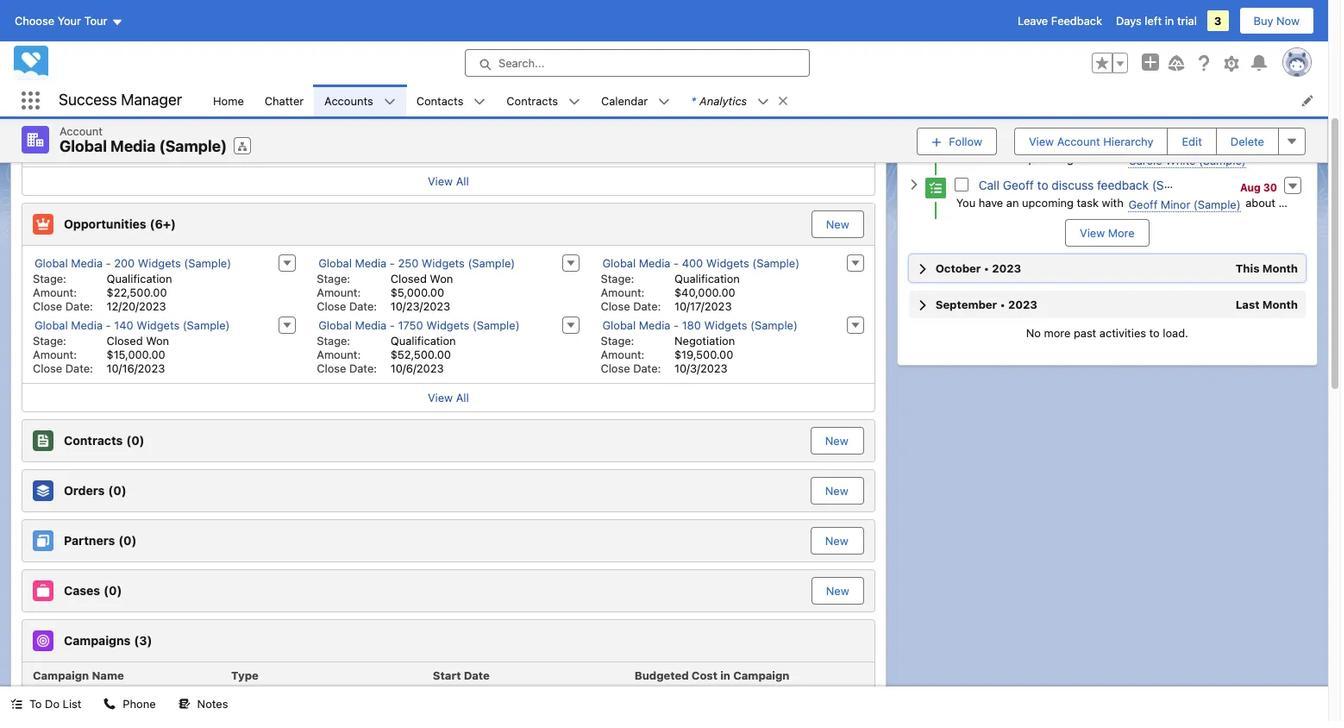 Task type: describe. For each thing, give the bounding box(es) containing it.
amos
[[57, 101, 86, 115]]

to do list
[[29, 697, 81, 711]]

• right time
[[1142, 39, 1147, 53]]

negotiation
[[675, 334, 735, 347]]

qualification for 1750
[[391, 334, 456, 347]]

close for $19,500.00 close date:
[[601, 361, 630, 375]]

orders (0)
[[64, 483, 126, 498]]

opportunities (6+)
[[64, 216, 176, 231]]

have for you have an upcoming task with carole white (sample)
[[979, 151, 1004, 165]]

1 vertical spatial to
[[1150, 326, 1160, 340]]

(3)
[[134, 633, 152, 648]]

1 horizontal spatial geoff minor (sample) link
[[1129, 197, 1241, 212]]

1 (800) 667-6389 link
[[107, 145, 201, 158]]

stage: for global media - 200 widgets (sample)
[[33, 271, 66, 285]]

buy now button
[[1240, 7, 1315, 35]]

&
[[996, 102, 1004, 116]]

view more
[[1080, 226, 1135, 239]]

• right september
[[1001, 297, 1006, 311]]

30
[[1264, 181, 1278, 194]]

with for geoff
[[1102, 195, 1124, 209]]

call geoff to discuss feedback (sample)
[[979, 177, 1203, 192]]

geoff inside you have an upcoming task with geoff minor (sample) about
[[1129, 197, 1158, 211]]

new button for cases (0)
[[812, 577, 864, 605]]

global for global media - 400 widgets (sample)
[[603, 256, 636, 270]]

text default image down follow button
[[908, 179, 921, 191]]

date: for 10/17/2023
[[634, 299, 661, 313]]

stage: for global media - 140 widgets (sample)
[[33, 334, 66, 347]]

success manager
[[59, 91, 182, 109]]

1 vertical spatial activities
[[1100, 326, 1147, 340]]

calendar
[[601, 94, 648, 107]]

0 horizontal spatial carole white (sample) link
[[603, 101, 720, 116]]

negotiation amount:
[[601, 334, 735, 361]]

more
[[1045, 326, 1071, 340]]

media for global media - 140 widgets (sample)
[[71, 318, 103, 332]]

text default image inside notes button
[[178, 698, 190, 710]]

month for last month
[[1263, 297, 1299, 311]]

$52,500.00 close date:
[[317, 347, 451, 375]]

leave feedback
[[1018, 14, 1103, 28]]

upcoming for geoff
[[1023, 195, 1074, 209]]

closed won amount: for $15,000.00
[[33, 334, 169, 361]]

search... button
[[465, 49, 810, 77]]

close for $15,000.00 close date:
[[33, 361, 62, 375]]

you have an upcoming task with geoff minor (sample) about
[[957, 195, 1279, 211]]

you for you have an upcoming task with geoff minor (sample) about
[[957, 195, 976, 209]]

0 horizontal spatial contacts
[[64, 62, 118, 77]]

all down the now
[[1293, 70, 1307, 84]]

with for carole
[[1102, 151, 1124, 165]]

widgets webinar (sample) link
[[35, 695, 174, 710]]

review pricing proposal (sample) link
[[979, 133, 1165, 148]]

in for cost
[[721, 669, 731, 683]]

load.
[[1164, 326, 1189, 340]]

date: for 10/16/2023
[[65, 361, 93, 375]]

success
[[59, 91, 117, 109]]

filters: all time • all activities • all types
[[1061, 39, 1269, 53]]

now
[[1277, 14, 1300, 28]]

home link
[[203, 85, 254, 117]]

geoff minor (sample)
[[319, 101, 431, 115]]

10/23/2023
[[391, 299, 451, 313]]

won for $5,000.00
[[430, 271, 453, 285]]

global media - 200 widgets (sample) link
[[35, 256, 231, 271]]

amount: for global media - 180 widgets (sample)
[[601, 347, 645, 361]]

you have an upcoming task with carole white (sample)
[[957, 151, 1247, 167]]

- for 250
[[390, 256, 395, 270]]

view more button
[[1066, 219, 1150, 246]]

account partner image
[[33, 530, 54, 551]]

1 campaign from the left
[[33, 669, 89, 683]]

campaign name element
[[22, 662, 224, 690]]

global for global media - 200 widgets (sample)
[[35, 256, 68, 270]]

close for $5,000.00 close date:
[[317, 299, 346, 313]]

follow
[[949, 134, 983, 148]]

upcoming & overdue button
[[909, 95, 1307, 123]]

you for you have an upcoming task with carole white (sample)
[[957, 151, 976, 165]]

view down 10/6/2023
[[428, 390, 453, 404]]

info@salesforce.com phone:
[[33, 131, 216, 158]]

667-
[[147, 145, 173, 158]]

edit button
[[1168, 128, 1217, 155]]

info@salesforce.com link
[[107, 131, 216, 145]]

text default image for contracts
[[569, 96, 581, 108]]

global media (sample)
[[60, 137, 227, 155]]

(0) for contracts (0)
[[126, 433, 145, 448]]

an for you have an upcoming task with geoff minor (sample) about
[[1007, 195, 1020, 209]]

to
[[29, 697, 42, 711]]

vp
[[675, 117, 689, 131]]

list containing home
[[203, 85, 1329, 117]]

closed won amount: for $5,000.00
[[317, 271, 453, 299]]

date: for 12/20/2023
[[65, 299, 93, 313]]

title: for geoff
[[317, 117, 343, 131]]

all down days left in trial on the right top of the page
[[1150, 39, 1163, 53]]

1 (800) 667-6389
[[107, 145, 201, 158]]

view all for president
[[428, 174, 469, 188]]

all left types
[[1224, 39, 1237, 53]]

2023 for october  •  2023
[[993, 261, 1022, 275]]

(sample) inside you have an upcoming task with geoff minor (sample) about
[[1194, 197, 1241, 211]]

2023 for september  •  2023
[[1009, 297, 1038, 311]]

media for global media (sample)
[[111, 137, 156, 155]]

sep 20
[[1242, 137, 1278, 150]]

to do list button
[[0, 687, 92, 721]]

new button for opportunities (6+)
[[812, 210, 864, 238]]

2 campaign from the left
[[734, 669, 790, 683]]

opportunities image
[[33, 214, 54, 234]]

choose
[[15, 14, 54, 28]]

0 vertical spatial geoff
[[319, 101, 348, 115]]

new button for orders (0)
[[812, 478, 863, 504]]

global media - 250 widgets (sample) element
[[307, 252, 591, 315]]

sales inside the carole white (sample) element
[[693, 117, 721, 131]]

accounts list item
[[314, 85, 406, 117]]

$22,500.00 close date:
[[33, 285, 167, 313]]

list item containing *
[[681, 85, 798, 117]]

closed for 250
[[391, 271, 427, 285]]

jon amos (sample)
[[35, 101, 137, 115]]

text default image for calendar
[[659, 96, 671, 108]]

view inside button
[[1080, 226, 1106, 239]]

budgeted
[[635, 669, 689, 683]]

qualification amount: for $22,500.00
[[33, 271, 172, 299]]

type
[[231, 669, 259, 683]]

10/16/2023
[[107, 361, 165, 375]]

all down global media - 1750 widgets (sample) element
[[456, 390, 469, 404]]

• down the 3 on the top of page
[[1216, 39, 1221, 53]]

$40,000.00 close date:
[[601, 285, 736, 313]]

carole white (sample) element
[[591, 98, 875, 160]]

10/3/2023
[[675, 361, 728, 375]]

hierarchy
[[1104, 134, 1154, 148]]

this month
[[1237, 261, 1299, 275]]

contacts inside list item
[[417, 94, 464, 107]]

title: for jon
[[33, 117, 59, 131]]

new button for partners (0)
[[812, 528, 863, 554]]

$22,500.00
[[107, 285, 167, 299]]

stage: for global media - 400 widgets (sample)
[[601, 271, 635, 285]]

view inside button
[[1029, 134, 1055, 148]]

(sample) inside "campaigns" element
[[127, 695, 174, 709]]

$15,000.00 close date:
[[33, 347, 165, 375]]

text default image inside accounts list item
[[384, 96, 396, 108]]

upcoming
[[936, 102, 993, 116]]

(sample) inside the you have an upcoming task with carole white (sample)
[[1199, 153, 1247, 167]]

global media - 200 widgets (sample) element
[[22, 252, 307, 315]]

view down geoff minor (sample) element
[[428, 174, 453, 188]]

*
[[691, 94, 697, 107]]

cost
[[692, 669, 718, 683]]

calendar list item
[[591, 85, 681, 117]]

text default image inside phone button
[[104, 698, 116, 710]]

webinar
[[81, 695, 124, 709]]

1 horizontal spatial carole white (sample) link
[[1129, 153, 1247, 168]]

0 vertical spatial activities
[[1166, 39, 1213, 53]]

days left in trial
[[1117, 14, 1198, 28]]

contracts for contracts (0)
[[64, 433, 123, 448]]

jon amos (sample) link
[[35, 101, 137, 116]]

widgets for $22,500.00 close date:
[[138, 256, 181, 270]]

amount: inside the global media - 250 widgets (sample) element
[[317, 285, 361, 299]]

expand
[[1197, 70, 1236, 84]]

amount: for global media - 1750 widgets (sample)
[[317, 347, 361, 361]]

geoff minor (sample) element
[[307, 98, 591, 160]]

task image for review
[[926, 134, 946, 154]]

white inside the you have an upcoming task with carole white (sample)
[[1166, 153, 1196, 167]]

vp sales
[[675, 117, 721, 131]]

all right expand
[[1239, 70, 1252, 84]]

list
[[63, 697, 81, 711]]

have for you have an upcoming task with geoff minor (sample) about
[[979, 195, 1004, 209]]

widgets for $15,000.00 close date:
[[136, 318, 180, 332]]

orders image
[[33, 480, 54, 501]]

global for global media - 1750 widgets (sample)
[[319, 318, 352, 332]]

account inside view account hierarchy button
[[1058, 134, 1101, 148]]

account.
[[303, 12, 356, 27]]

proposal
[[1064, 133, 1113, 148]]

view down types
[[1265, 70, 1290, 84]]

global media - 180 widgets (sample) element
[[591, 315, 875, 377]]

$52,500.00
[[391, 347, 451, 361]]

1 horizontal spatial geoff
[[1003, 177, 1035, 192]]

180
[[682, 318, 702, 332]]

20
[[1264, 137, 1278, 150]]

250
[[398, 256, 419, 270]]

qualification amount: for $40,000.00
[[601, 271, 740, 299]]



Task type: vqa. For each thing, say whether or not it's contained in the screenshot.
$22,500.00 QUALIFICATION AMOUNT:
yes



Task type: locate. For each thing, give the bounding box(es) containing it.
1 horizontal spatial won
[[430, 271, 453, 285]]

closed down 250 in the left top of the page
[[391, 271, 427, 285]]

1 horizontal spatial sales
[[693, 117, 721, 131]]

2023 up 'september  •  2023'
[[993, 261, 1022, 275]]

0 vertical spatial to
[[1038, 177, 1049, 192]]

upcoming for carole
[[1023, 151, 1074, 165]]

date: inside "$5,000.00 close date:"
[[349, 299, 377, 313]]

qualification inside global media - 1750 widgets (sample) element
[[391, 334, 456, 347]]

amount: inside "negotiation amount:"
[[601, 347, 645, 361]]

start date
[[433, 669, 490, 683]]

view account hierarchy button
[[1015, 128, 1169, 155]]

action element
[[830, 662, 875, 690]]

close for $52,500.00 close date:
[[317, 361, 346, 375]]

1 new button from the top
[[812, 210, 864, 238]]

stage: for global media - 250 widgets (sample)
[[317, 271, 351, 285]]

0 horizontal spatial carole
[[603, 101, 637, 115]]

manager for sales manager email:
[[138, 117, 184, 131]]

2 title: from the left
[[317, 117, 343, 131]]

1 title: from the left
[[33, 117, 59, 131]]

0 vertical spatial manager
[[121, 91, 182, 109]]

10/17/2023
[[675, 299, 732, 313]]

1 task image from the top
[[926, 134, 946, 154]]

qualification inside global media - 400 widgets (sample) element
[[675, 271, 740, 285]]

all down geoff minor (sample) element
[[456, 174, 469, 188]]

new for partners (0)
[[826, 534, 849, 548]]

date: for 10/23/2023
[[349, 299, 377, 313]]

view all link down geoff minor (sample) element
[[22, 166, 875, 195]]

- for 140
[[106, 318, 111, 332]]

won inside global media - 140 widgets (sample) element
[[146, 334, 169, 347]]

geoff minor (sample) link
[[319, 101, 431, 116], [1129, 197, 1241, 212]]

jon amos (sample) element
[[22, 98, 307, 160]]

• down types
[[1256, 70, 1261, 84]]

- for 400
[[674, 256, 679, 270]]

global media - 200 widgets (sample)
[[35, 256, 231, 270]]

0 horizontal spatial title:
[[33, 117, 59, 131]]

task down call geoff to discuss feedback (sample)
[[1077, 195, 1099, 209]]

an inside you have an upcoming task with geoff minor (sample) about
[[1007, 195, 1020, 209]]

geoff right chatter link in the top of the page
[[319, 101, 348, 115]]

amount: down $40,000.00 close date:
[[601, 347, 645, 361]]

view all down 10/6/2023
[[428, 390, 469, 404]]

1 vertical spatial task image
[[926, 178, 946, 198]]

2 horizontal spatial qualification
[[675, 271, 740, 285]]

widgets inside the global media - 180 widgets (sample) link
[[705, 318, 748, 332]]

an inside the you have an upcoming task with carole white (sample)
[[1007, 151, 1020, 165]]

date: for 10/3/2023
[[634, 361, 661, 375]]

1 vertical spatial month
[[1263, 297, 1299, 311]]

global media - 140 widgets (sample)
[[35, 318, 230, 332]]

close left 10/3/2023 at the bottom of the page
[[601, 361, 630, 375]]

with inside the you have an upcoming task with carole white (sample)
[[1102, 151, 1124, 165]]

0 vertical spatial contracts
[[507, 94, 558, 107]]

- left 200
[[106, 256, 111, 270]]

global
[[60, 137, 107, 155], [35, 256, 68, 270], [319, 256, 352, 270], [603, 256, 636, 270], [35, 318, 68, 332], [319, 318, 352, 332], [603, 318, 636, 332]]

qualification inside 'global media - 200 widgets (sample)' element
[[107, 271, 172, 285]]

have
[[979, 151, 1004, 165], [979, 195, 1004, 209]]

geoff minor (sample) link down edit button
[[1129, 197, 1241, 212]]

0 vertical spatial task
[[1077, 151, 1099, 165]]

$5,000.00
[[391, 285, 444, 299]]

text default image inside "calendar" list item
[[659, 96, 671, 108]]

global down $22,500.00 close date:
[[35, 318, 68, 332]]

date: inside $15,000.00 close date:
[[65, 361, 93, 375]]

1 vertical spatial geoff
[[1003, 177, 1035, 192]]

widgets inside global media - 140 widgets (sample) link
[[136, 318, 180, 332]]

- for 200
[[106, 256, 111, 270]]

close down "$5,000.00 close date:" at the left
[[317, 361, 346, 375]]

contracts image
[[33, 430, 54, 451]]

stage: down $22,500.00 close date:
[[33, 334, 66, 347]]

feedback
[[1052, 14, 1103, 28]]

1 vertical spatial an
[[1007, 195, 1020, 209]]

1 have from the top
[[979, 151, 1004, 165]]

0 horizontal spatial activities
[[1100, 326, 1147, 340]]

0 horizontal spatial contracts
[[64, 433, 123, 448]]

this
[[1237, 261, 1260, 275]]

view all link for carole white (sample)
[[22, 166, 875, 195]]

1 vertical spatial won
[[146, 334, 169, 347]]

1 vertical spatial carole white (sample) link
[[1129, 153, 1247, 168]]

stage: inside global media - 180 widgets (sample) element
[[601, 334, 635, 347]]

an for you have an upcoming task with carole white (sample)
[[1007, 151, 1020, 165]]

in right cost
[[721, 669, 731, 683]]

chatter link
[[254, 85, 314, 117]]

contacts image
[[33, 59, 54, 80]]

no more past activities to load. status
[[908, 326, 1307, 340]]

2 view all from the top
[[428, 390, 469, 404]]

1 horizontal spatial white
[[1166, 153, 1196, 167]]

minor inside you have an upcoming task with geoff minor (sample) about
[[1161, 197, 1191, 211]]

date: left 10/6/2023
[[349, 361, 377, 375]]

new button for contracts (0)
[[812, 428, 863, 453]]

qualification amount: inside 'global media - 200 widgets (sample)' element
[[33, 271, 172, 299]]

0 horizontal spatial geoff minor (sample) link
[[319, 101, 431, 116]]

text default image inside contacts list item
[[474, 96, 486, 108]]

qualification for 400
[[675, 271, 740, 285]]

all left time
[[1100, 39, 1113, 53]]

0 vertical spatial task image
[[926, 134, 946, 154]]

feedback
[[1098, 177, 1149, 192]]

you inside you have an upcoming task with geoff minor (sample) about
[[957, 195, 976, 209]]

amount: inside global media - 1750 widgets (sample) element
[[317, 347, 361, 361]]

trial
[[1178, 14, 1198, 28]]

contacts list item
[[406, 85, 497, 117]]

-
[[106, 256, 111, 270], [390, 256, 395, 270], [674, 256, 679, 270], [106, 318, 111, 332], [390, 318, 395, 332], [674, 318, 679, 332]]

global for global media - 250 widgets (sample)
[[319, 256, 352, 270]]

0 horizontal spatial won
[[146, 334, 169, 347]]

1 vertical spatial contracts
[[64, 433, 123, 448]]

you
[[957, 151, 976, 165], [957, 195, 976, 209]]

title: inside jon amos (sample) element
[[33, 117, 59, 131]]

1 vertical spatial 2023
[[1009, 297, 1038, 311]]

upcoming & overdue
[[936, 102, 1054, 116]]

date: for 10/6/2023
[[349, 361, 377, 375]]

1 you from the top
[[957, 151, 976, 165]]

1 horizontal spatial activities
[[1166, 39, 1213, 53]]

140
[[114, 318, 133, 332]]

widgets inside "global media - 250 widgets (sample)" link
[[422, 256, 465, 270]]

edit
[[1183, 134, 1203, 148]]

0 vertical spatial geoff minor (sample) link
[[319, 101, 431, 116]]

close inside $15,000.00 close date:
[[33, 361, 62, 375]]

0 vertical spatial carole
[[603, 101, 637, 115]]

1 vertical spatial minor
[[1161, 197, 1191, 211]]

2 horizontal spatial qualification amount:
[[601, 271, 740, 299]]

september  •  2023
[[936, 297, 1038, 311]]

2023 up no
[[1009, 297, 1038, 311]]

1 vertical spatial with
[[1102, 195, 1124, 209]]

list
[[203, 85, 1329, 117]]

media for global media - 400 widgets (sample)
[[639, 256, 671, 270]]

stage: inside global media - 1750 widgets (sample) element
[[317, 334, 351, 347]]

cases (0)
[[64, 583, 122, 598]]

widgets webinar (sample)
[[35, 695, 174, 709]]

geoff right the "call"
[[1003, 177, 1035, 192]]

contracts list item
[[497, 85, 591, 117]]

2 new button from the top
[[812, 428, 863, 453]]

partners (0)
[[64, 533, 137, 548]]

title: for carole
[[601, 117, 627, 131]]

overdue
[[1007, 102, 1054, 116]]

close inside "$5,000.00 close date:"
[[317, 299, 346, 313]]

task image for call
[[926, 178, 946, 198]]

qualification down global media - 200 widgets (sample) link
[[107, 271, 172, 285]]

closed won amount: inside global media - 140 widgets (sample) element
[[33, 334, 169, 361]]

manager up the 667-
[[138, 117, 184, 131]]

0 vertical spatial with
[[1102, 151, 1124, 165]]

month right this
[[1263, 261, 1299, 275]]

0 horizontal spatial qualification amount:
[[33, 271, 172, 299]]

4 new button from the top
[[812, 528, 863, 554]]

- for 180
[[674, 318, 679, 332]]

closed won amount: inside the global media - 250 widgets (sample) element
[[317, 271, 453, 299]]

close up "negotiation amount:"
[[601, 299, 630, 313]]

date: left 10/3/2023 at the bottom of the page
[[634, 361, 661, 375]]

geoff down feedback
[[1129, 197, 1158, 211]]

0 vertical spatial have
[[979, 151, 1004, 165]]

leave
[[1018, 14, 1049, 28]]

0 horizontal spatial closed won amount:
[[33, 334, 169, 361]]

date: left $5,000.00
[[349, 299, 377, 313]]

month right last
[[1263, 297, 1299, 311]]

global for global media - 140 widgets (sample)
[[35, 318, 68, 332]]

duplicates
[[197, 12, 259, 27]]

2 have from the top
[[979, 195, 1004, 209]]

$5,000.00 close date:
[[317, 285, 444, 313]]

1 an from the top
[[1007, 151, 1020, 165]]

carole white (sample)
[[603, 101, 720, 115]]

2 you from the top
[[957, 195, 976, 209]]

global media - 180 widgets (sample)
[[603, 318, 798, 332]]

1 horizontal spatial campaign
[[734, 669, 790, 683]]

won for $15,000.00
[[146, 334, 169, 347]]

in inside "campaigns" element
[[721, 669, 731, 683]]

task image
[[926, 134, 946, 154], [926, 178, 946, 198]]

this
[[277, 12, 300, 27]]

in right left
[[1166, 14, 1175, 28]]

0 horizontal spatial in
[[721, 669, 731, 683]]

(6+)
[[150, 216, 176, 231]]

stage: down "opportunities" image
[[33, 271, 66, 285]]

activities right past
[[1100, 326, 1147, 340]]

closed inside global media - 140 widgets (sample) element
[[107, 334, 143, 347]]

budgeted cost in campaign element
[[628, 662, 830, 690]]

no
[[123, 12, 138, 27]]

1 horizontal spatial contacts
[[417, 94, 464, 107]]

1 vertical spatial carole
[[1129, 153, 1163, 167]]

global media - 140 widgets (sample) link
[[35, 318, 230, 333]]

2 with from the top
[[1102, 195, 1124, 209]]

global for global media - 180 widgets (sample)
[[603, 318, 636, 332]]

$15,000.00
[[107, 347, 165, 361]]

choose your tour button
[[14, 7, 124, 35]]

0 vertical spatial month
[[1263, 261, 1299, 275]]

close for $22,500.00 close date:
[[33, 299, 62, 313]]

about
[[1246, 195, 1276, 209]]

global media - 400 widgets (sample) element
[[591, 252, 875, 315]]

carole down (sample)
[[1129, 153, 1163, 167]]

global down jon amos (sample) link
[[60, 137, 107, 155]]

0 vertical spatial closed won amount:
[[317, 271, 453, 299]]

0 horizontal spatial closed
[[107, 334, 143, 347]]

contracts up 'orders (0)'
[[64, 433, 123, 448]]

new
[[827, 217, 850, 231], [826, 434, 849, 447], [826, 484, 849, 497], [826, 534, 849, 548], [827, 584, 850, 598]]

geoff minor (sample) link up president
[[319, 101, 431, 116]]

stage: down "global media - 250 widgets (sample)" link
[[317, 271, 351, 285]]

2 vertical spatial geoff
[[1129, 197, 1158, 211]]

october  •  2023
[[936, 261, 1022, 275]]

(0) for cases (0)
[[104, 583, 122, 598]]

cases image
[[33, 580, 54, 601]]

1 sales from the left
[[107, 117, 135, 131]]

0 vertical spatial closed
[[391, 271, 427, 285]]

qualification amount: down 1750
[[317, 334, 456, 361]]

widgets inside global media - 1750 widgets (sample) link
[[427, 318, 470, 332]]

won inside the global media - 250 widgets (sample) element
[[430, 271, 453, 285]]

5 new button from the top
[[812, 577, 864, 605]]

(0) right cases
[[104, 583, 122, 598]]

contacts link
[[406, 85, 474, 117]]

carole down search... button
[[603, 101, 637, 115]]

more
[[1109, 226, 1135, 239]]

view all down geoff minor (sample) element
[[428, 174, 469, 188]]

widgets for $52,500.00 close date:
[[427, 318, 470, 332]]

found
[[85, 12, 120, 27]]

analytics
[[700, 94, 747, 107]]

0 horizontal spatial account
[[60, 124, 103, 138]]

(sample)
[[89, 101, 137, 115], [384, 101, 431, 115], [673, 101, 720, 115], [159, 137, 227, 155], [1199, 153, 1247, 167], [1153, 177, 1203, 192], [1194, 197, 1241, 211], [184, 256, 231, 270], [468, 256, 515, 270], [753, 256, 800, 270], [183, 318, 230, 332], [473, 318, 520, 332], [751, 318, 798, 332], [127, 695, 174, 709]]

view down overdue
[[1029, 134, 1055, 148]]

1 horizontal spatial qualification amount:
[[317, 334, 456, 361]]

amount: inside global media - 140 widgets (sample) element
[[33, 347, 77, 361]]

1 vertical spatial task
[[1077, 195, 1099, 209]]

closed for 140
[[107, 334, 143, 347]]

amount: up "negotiation amount:"
[[601, 285, 645, 299]]

closed
[[391, 271, 427, 285], [107, 334, 143, 347]]

september
[[936, 297, 998, 311]]

1 vertical spatial in
[[721, 669, 731, 683]]

start date element
[[426, 662, 628, 690]]

task down view account hierarchy
[[1077, 151, 1099, 165]]

- left 180
[[674, 318, 679, 332]]

stage: down "$5,000.00 close date:" at the left
[[317, 334, 351, 347]]

task for geoff
[[1077, 195, 1099, 209]]

with down feedback
[[1102, 195, 1124, 209]]

view all
[[428, 174, 469, 188], [428, 390, 469, 404]]

1 vertical spatial upcoming
[[1023, 195, 1074, 209]]

$40,000.00
[[675, 285, 736, 299]]

global media - 1750 widgets (sample) element
[[307, 315, 591, 377]]

2 month from the top
[[1263, 297, 1299, 311]]

accounts
[[325, 94, 373, 107]]

amount:
[[33, 285, 77, 299], [317, 285, 361, 299], [601, 285, 645, 299], [33, 347, 77, 361], [317, 347, 361, 361], [601, 347, 645, 361]]

amount: left $5,000.00
[[317, 285, 361, 299]]

3 new button from the top
[[812, 478, 863, 504]]

global for global media (sample)
[[60, 137, 107, 155]]

• right october
[[984, 261, 990, 275]]

widgets inside widgets webinar (sample) link
[[35, 695, 78, 709]]

title: inside geoff minor (sample) element
[[317, 117, 343, 131]]

text default image left to
[[10, 698, 22, 710]]

media for global media - 180 widgets (sample)
[[639, 318, 671, 332]]

2 an from the top
[[1007, 195, 1020, 209]]

qualification amount: down 400
[[601, 271, 740, 299]]

date: inside $52,500.00 close date:
[[349, 361, 377, 375]]

new for orders (0)
[[826, 484, 849, 497]]

0 horizontal spatial sales
[[107, 117, 135, 131]]

qualification amount: inside global media - 400 widgets (sample) element
[[601, 271, 740, 299]]

chatter
[[265, 94, 304, 107]]

2 task image from the top
[[926, 178, 946, 198]]

view all link down types
[[1264, 63, 1307, 91]]

0 vertical spatial view all
[[428, 174, 469, 188]]

- for 1750
[[390, 318, 395, 332]]

view all link down 10/6/2023
[[22, 383, 875, 411]]

campaign up to do list
[[33, 669, 89, 683]]

sales inside sales manager email:
[[107, 117, 135, 131]]

widgets for $40,000.00 close date:
[[707, 256, 750, 270]]

contracts link
[[497, 85, 569, 117]]

1 horizontal spatial qualification
[[391, 334, 456, 347]]

2 upcoming from the top
[[1023, 195, 1074, 209]]

0 vertical spatial in
[[1166, 14, 1175, 28]]

contracts (0)
[[64, 433, 145, 448]]

sales down success manager
[[107, 117, 135, 131]]

search...
[[499, 56, 545, 70]]

1 vertical spatial you
[[957, 195, 976, 209]]

activities down the trial
[[1166, 39, 1213, 53]]

stage: for global media - 1750 widgets (sample)
[[317, 334, 351, 347]]

12/20/2023
[[107, 299, 166, 313]]

date: inside $40,000.00 close date:
[[634, 299, 661, 313]]

time
[[1116, 39, 1139, 53]]

(0) for orders (0)
[[108, 483, 126, 498]]

buy
[[1254, 14, 1274, 28]]

title: inside the carole white (sample) element
[[601, 117, 627, 131]]

close inside $19,500.00 close date:
[[601, 361, 630, 375]]

widgets for $19,500.00 close date:
[[705, 318, 748, 332]]

last month
[[1236, 297, 1299, 311]]

new for contracts (0)
[[826, 434, 849, 447]]

notes
[[197, 697, 228, 711]]

upcoming inside the you have an upcoming task with carole white (sample)
[[1023, 151, 1074, 165]]

0 horizontal spatial campaign
[[33, 669, 89, 683]]

1 horizontal spatial carole
[[1129, 153, 1163, 167]]

0 horizontal spatial qualification
[[107, 271, 172, 285]]

task inside the you have an upcoming task with carole white (sample)
[[1077, 151, 1099, 165]]

0 vertical spatial white
[[640, 101, 670, 115]]

title: down jon in the left top of the page
[[33, 117, 59, 131]]

3 title: from the left
[[601, 117, 627, 131]]

date
[[464, 669, 490, 683]]

activities
[[1166, 39, 1213, 53], [1100, 326, 1147, 340]]

0 vertical spatial contacts
[[64, 62, 118, 77]]

1 horizontal spatial closed
[[391, 271, 427, 285]]

filters:
[[1061, 39, 1097, 53]]

1 horizontal spatial contracts
[[507, 94, 558, 107]]

2 sales from the left
[[693, 117, 721, 131]]

(0) up 'orders (0)'
[[126, 433, 145, 448]]

task inside you have an upcoming task with geoff minor (sample) about
[[1077, 195, 1099, 209]]

campaigns element
[[22, 619, 876, 721]]

1 month from the top
[[1263, 261, 1299, 275]]

upcoming inside you have an upcoming task with geoff minor (sample) about
[[1023, 195, 1074, 209]]

you inside the you have an upcoming task with carole white (sample)
[[957, 151, 976, 165]]

1 horizontal spatial to
[[1150, 326, 1160, 340]]

global media - 400 widgets (sample)
[[603, 256, 800, 270]]

amount: for global media - 400 widgets (sample)
[[601, 285, 645, 299]]

to left load.
[[1150, 326, 1160, 340]]

0 horizontal spatial to
[[1038, 177, 1049, 192]]

review pricing proposal (sample)
[[979, 133, 1165, 148]]

qualification amount: down 200
[[33, 271, 172, 299]]

0 vertical spatial 2023
[[993, 261, 1022, 275]]

2 horizontal spatial geoff
[[1129, 197, 1158, 211]]

stage: inside the global media - 250 widgets (sample) element
[[317, 271, 351, 285]]

0 horizontal spatial minor
[[351, 101, 381, 115]]

task image down follow button
[[926, 178, 946, 198]]

stage: inside global media - 140 widgets (sample) element
[[33, 334, 66, 347]]

1 vertical spatial closed won amount:
[[33, 334, 169, 361]]

stage: for global media - 180 widgets (sample)
[[601, 334, 635, 347]]

text default image
[[384, 96, 396, 108], [474, 96, 486, 108], [908, 179, 921, 191], [10, 698, 22, 710], [104, 698, 116, 710], [178, 698, 190, 710]]

have inside the you have an upcoming task with carole white (sample)
[[979, 151, 1004, 165]]

month for this month
[[1263, 261, 1299, 275]]

- left 250 in the left top of the page
[[390, 256, 395, 270]]

0 horizontal spatial white
[[640, 101, 670, 115]]

3
[[1215, 14, 1222, 28]]

1 view all from the top
[[428, 174, 469, 188]]

(0) for partners (0)
[[118, 533, 137, 548]]

1 vertical spatial closed
[[107, 334, 143, 347]]

text default image inside to do list button
[[10, 698, 22, 710]]

closed inside the global media - 250 widgets (sample) element
[[391, 271, 427, 285]]

media
[[111, 137, 156, 155], [71, 256, 103, 270], [355, 256, 387, 270], [639, 256, 671, 270], [71, 318, 103, 332], [355, 318, 387, 332], [639, 318, 671, 332]]

do
[[45, 697, 60, 711]]

1 upcoming from the top
[[1023, 151, 1074, 165]]

in for left
[[1166, 14, 1175, 28]]

stage: inside global media - 400 widgets (sample) element
[[601, 271, 635, 285]]

have down the "call"
[[979, 195, 1004, 209]]

2 task from the top
[[1077, 195, 1099, 209]]

close up $52,500.00 close date:
[[317, 299, 346, 313]]

close inside $40,000.00 close date:
[[601, 299, 630, 313]]

contracts for contracts
[[507, 94, 558, 107]]

0 vertical spatial an
[[1007, 151, 1020, 165]]

qualification amount: inside global media - 1750 widgets (sample) element
[[317, 334, 456, 361]]

sales right vp
[[693, 117, 721, 131]]

1 vertical spatial view all link
[[22, 166, 875, 195]]

carole white (sample) link
[[603, 101, 720, 116], [1129, 153, 1247, 168]]

review
[[979, 133, 1019, 148]]

widgets inside global media - 200 widgets (sample) link
[[138, 256, 181, 270]]

1 vertical spatial view all
[[428, 390, 469, 404]]

budgeted cost in campaign
[[635, 669, 790, 683]]

white
[[640, 101, 670, 115], [1166, 153, 1196, 167]]

with down hierarchy
[[1102, 151, 1124, 165]]

qualification down global media - 400 widgets (sample) link
[[675, 271, 740, 285]]

global up "$5,000.00 close date:" at the left
[[319, 256, 352, 270]]

0 vertical spatial upcoming
[[1023, 151, 1074, 165]]

global up "negotiation amount:"
[[603, 318, 636, 332]]

won down "global media - 250 widgets (sample)" link
[[430, 271, 453, 285]]

1 vertical spatial contacts
[[417, 94, 464, 107]]

notes button
[[168, 687, 239, 721]]

buy now
[[1254, 14, 1300, 28]]

carole white (sample) link down edit
[[1129, 153, 1247, 168]]

text default image left contracts link
[[474, 96, 486, 108]]

widgets inside global media - 400 widgets (sample) link
[[707, 256, 750, 270]]

we found no potential duplicates of this account.
[[64, 12, 356, 27]]

won down global media - 140 widgets (sample) link
[[146, 334, 169, 347]]

text default image left notes
[[178, 698, 190, 710]]

amount: for global media - 200 widgets (sample)
[[33, 285, 77, 299]]

upcoming down pricing at the right top of page
[[1023, 151, 1074, 165]]

delete
[[1231, 134, 1265, 148]]

aug
[[1241, 181, 1261, 194]]

widgets for $5,000.00 close date:
[[422, 256, 465, 270]]

1 vertical spatial white
[[1166, 153, 1196, 167]]

manager for success manager
[[121, 91, 182, 109]]

amount: inside global media - 400 widgets (sample) element
[[601, 285, 645, 299]]

view all for closed won
[[428, 390, 469, 404]]

0 vertical spatial won
[[430, 271, 453, 285]]

contacts up president
[[417, 94, 464, 107]]

text default image
[[778, 95, 790, 107], [569, 96, 581, 108], [659, 96, 671, 108], [758, 96, 770, 108]]

carole inside the you have an upcoming task with carole white (sample)
[[1129, 153, 1163, 167]]

qualification down global media - 1750 widgets (sample) link
[[391, 334, 456, 347]]

list item
[[681, 85, 798, 117]]

1 with from the top
[[1102, 151, 1124, 165]]

to left the discuss
[[1038, 177, 1049, 192]]

expand all • view all
[[1197, 70, 1307, 84]]

have inside you have an upcoming task with geoff minor (sample) about
[[979, 195, 1004, 209]]

media for global media - 200 widgets (sample)
[[71, 256, 103, 270]]

amount: down $22,500.00 close date:
[[33, 347, 77, 361]]

manager inside sales manager email:
[[138, 117, 184, 131]]

amount: inside 'global media - 200 widgets (sample)' element
[[33, 285, 77, 299]]

1
[[107, 145, 112, 158]]

media for global media - 250 widgets (sample)
[[355, 256, 387, 270]]

date: up "negotiation amount:"
[[634, 299, 661, 313]]

1 vertical spatial manager
[[138, 117, 184, 131]]

choose your tour
[[15, 14, 107, 28]]

type element
[[224, 662, 426, 690]]

global media - 140 widgets (sample) element
[[22, 315, 307, 377]]

global down "$5,000.00 close date:" at the left
[[319, 318, 352, 332]]

1 horizontal spatial title:
[[317, 117, 343, 131]]

task image left follow
[[926, 134, 946, 154]]

0 horizontal spatial geoff
[[319, 101, 348, 115]]

view left more
[[1080, 226, 1106, 239]]

1 vertical spatial have
[[979, 195, 1004, 209]]

1 horizontal spatial closed won amount:
[[317, 271, 453, 299]]

task for carole
[[1077, 151, 1099, 165]]

global down "opportunities" image
[[35, 256, 68, 270]]

date: inside $19,500.00 close date:
[[634, 361, 661, 375]]

contracts inside list item
[[507, 94, 558, 107]]

closed won amount: down 250 in the left top of the page
[[317, 271, 453, 299]]

aug 30
[[1241, 181, 1278, 194]]

qualification amount: for $52,500.00
[[317, 334, 456, 361]]

title: down accounts link
[[317, 117, 343, 131]]

contacts up the success
[[64, 62, 118, 77]]

group
[[1093, 53, 1129, 73]]

date: inside $22,500.00 close date:
[[65, 299, 93, 313]]

0 vertical spatial view all link
[[1264, 63, 1307, 91]]

text default image inside "contracts" list item
[[569, 96, 581, 108]]

date: up global media - 140 widgets (sample)
[[65, 299, 93, 313]]

stage: down global media - 400 widgets (sample) link
[[601, 271, 635, 285]]

close inside $22,500.00 close date:
[[33, 299, 62, 313]]

2 horizontal spatial title:
[[601, 117, 627, 131]]

0 vertical spatial you
[[957, 151, 976, 165]]

close inside $52,500.00 close date:
[[317, 361, 346, 375]]

with inside you have an upcoming task with geoff minor (sample) about
[[1102, 195, 1124, 209]]

pricing
[[1022, 133, 1061, 148]]

0 vertical spatial carole white (sample) link
[[603, 101, 720, 116]]

view all link for global media - 400 widgets (sample)
[[22, 383, 875, 411]]

call
[[979, 177, 1000, 192]]

view
[[1265, 70, 1290, 84], [1029, 134, 1055, 148], [428, 174, 453, 188], [1080, 226, 1106, 239], [428, 390, 453, 404]]

1 horizontal spatial in
[[1166, 14, 1175, 28]]

qualification for 200
[[107, 271, 172, 285]]

global media - 400 widgets (sample) link
[[603, 256, 800, 271]]

stage: inside 'global media - 200 widgets (sample)' element
[[33, 271, 66, 285]]

media for global media - 1750 widgets (sample)
[[355, 318, 387, 332]]

1 vertical spatial geoff minor (sample) link
[[1129, 197, 1241, 212]]

0 vertical spatial minor
[[351, 101, 381, 115]]

1 horizontal spatial account
[[1058, 134, 1101, 148]]

1 horizontal spatial minor
[[1161, 197, 1191, 211]]

2 vertical spatial view all link
[[22, 383, 875, 411]]

1 task from the top
[[1077, 151, 1099, 165]]

campaign right cost
[[734, 669, 790, 683]]

amount: down "opportunities" image
[[33, 285, 77, 299]]

text default image for *
[[758, 96, 770, 108]]

manager up info@salesforce.com
[[121, 91, 182, 109]]



